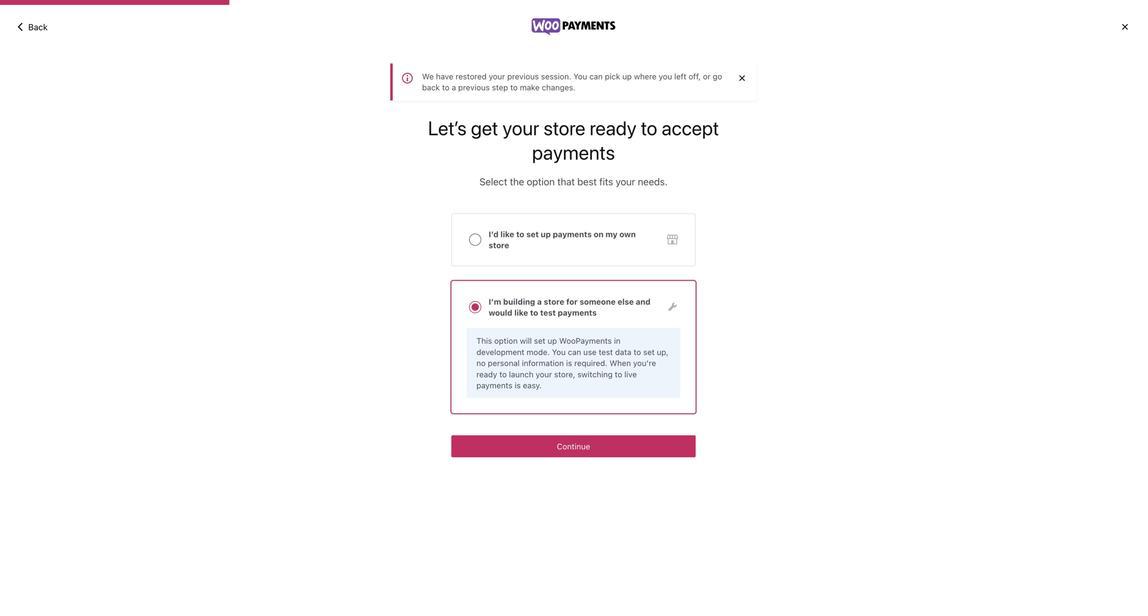 Task type: describe. For each thing, give the bounding box(es) containing it.
1 vertical spatial is
[[515, 381, 521, 390]]

you inside the this option will set up woopayments in development mode. you can use test data to set up, no personal information is required. when you're ready to launch your store, switching to live payments is easy.
[[552, 348, 566, 357]]

that
[[558, 176, 575, 188]]

none radio containing i'm building a store for someone else and would like to test payments
[[452, 281, 696, 414]]

would
[[489, 308, 513, 317]]

go
[[713, 72, 723, 81]]

session.
[[541, 72, 572, 81]]

continue
[[557, 442, 591, 451]]

continue button
[[452, 436, 696, 458]]

I'd like to set up payments on my own store radio
[[452, 214, 696, 266]]

a inside i'm building a store for someone else and would like to test payments
[[537, 297, 542, 306]]

set for to
[[527, 230, 539, 239]]

up for payments
[[541, 230, 551, 239]]

my
[[606, 230, 618, 239]]

data
[[615, 348, 632, 357]]

you
[[659, 72, 672, 81]]

up for woopayments
[[548, 337, 557, 346]]

building
[[503, 297, 535, 306]]

live
[[625, 370, 637, 379]]

back button
[[0, 5, 62, 49]]

someone
[[580, 297, 616, 306]]

to down have
[[442, 83, 450, 92]]

your inside we have restored your previous session. you can pick up where you left off, or go back to a previous step to make changes.
[[489, 72, 505, 81]]

payments inside i'd like to set up payments on my own store
[[553, 230, 592, 239]]

to up 'you're'
[[634, 348, 641, 357]]

easy.
[[523, 381, 542, 390]]

or
[[703, 72, 711, 81]]

I'd like to set up payments on my own store radio
[[469, 234, 482, 246]]

personal
[[488, 359, 520, 368]]

restored
[[456, 72, 487, 81]]

have
[[436, 72, 454, 81]]

to inside i'm building a store for someone else and would like to test payments
[[530, 308, 538, 317]]

up,
[[657, 348, 669, 357]]

where
[[634, 72, 657, 81]]

to inside i'd like to set up payments on my own store
[[517, 230, 525, 239]]

you're
[[633, 359, 657, 368]]

select the option that best fits your needs.
[[480, 176, 668, 188]]

on
[[594, 230, 604, 239]]

1 vertical spatial previous
[[458, 83, 490, 92]]

i'm
[[489, 297, 501, 306]]

i'd
[[489, 230, 499, 239]]

payments inside the this option will set up woopayments in development mode. you can use test data to set up, no personal information is required. when you're ready to launch your store, switching to live payments is easy.
[[477, 381, 513, 390]]

payments inside let's get your store ready to accept payments
[[532, 141, 615, 164]]

option inside the this option will set up woopayments in development mode. you can use test data to set up, no personal information is required. when you're ready to launch your store, switching to live payments is easy.
[[495, 337, 518, 346]]

information
[[522, 359, 564, 368]]

1 horizontal spatial is
[[566, 359, 572, 368]]

best
[[578, 176, 597, 188]]

I'm building a store for someone else and would like to test payments radio
[[469, 301, 482, 314]]

your inside let's get your store ready to accept payments
[[503, 116, 540, 140]]

ready inside the this option will set up woopayments in development mode. you can use test data to set up, no personal information is required. when you're ready to launch your store, switching to live payments is easy.
[[477, 370, 497, 379]]

off,
[[689, 72, 701, 81]]

i'm building a store for someone else and would like to test payments
[[489, 297, 651, 317]]

mode.
[[527, 348, 550, 357]]

switching
[[578, 370, 613, 379]]

required.
[[575, 359, 608, 368]]

test inside the this option will set up woopayments in development mode. you can use test data to set up, no personal information is required. when you're ready to launch your store, switching to live payments is easy.
[[599, 348, 613, 357]]

accept
[[662, 116, 720, 140]]

1 horizontal spatial previous
[[508, 72, 539, 81]]

and
[[636, 297, 651, 306]]

i'd like to set up payments on my own store
[[489, 230, 636, 250]]

this
[[477, 337, 492, 346]]

to inside let's get your store ready to accept payments
[[641, 116, 658, 140]]

payments inside i'm building a store for someone else and would like to test payments
[[558, 308, 597, 317]]

changes.
[[542, 83, 576, 92]]



Task type: vqa. For each thing, say whether or not it's contained in the screenshot.
payments inside the This option will set up WooPayments in development mode. You can use test data to set up, no personal information is required. When you're ready to launch your store, switching to live payments is easy.
yes



Task type: locate. For each thing, give the bounding box(es) containing it.
to down personal
[[500, 370, 507, 379]]

2 vertical spatial set
[[644, 348, 655, 357]]

previous
[[508, 72, 539, 81], [458, 83, 490, 92]]

pick
[[605, 72, 621, 81]]

None radio
[[452, 281, 696, 414]]

1 horizontal spatial option
[[527, 176, 555, 188]]

like right i'd
[[501, 230, 515, 239]]

the
[[510, 176, 525, 188]]

development
[[477, 348, 525, 357]]

set right i'd
[[527, 230, 539, 239]]

to right i'd
[[517, 230, 525, 239]]

store
[[544, 116, 586, 140], [489, 241, 509, 250], [544, 297, 565, 306]]

this option will set up woopayments in development mode. you can use test data to set up, no personal information is required. when you're ready to launch your store, switching to live payments is easy.
[[477, 337, 669, 390]]

set for will
[[534, 337, 546, 346]]

store inside i'm building a store for someone else and would like to test payments
[[544, 297, 565, 306]]

set up mode.
[[534, 337, 546, 346]]

1 vertical spatial set
[[534, 337, 546, 346]]

is
[[566, 359, 572, 368], [515, 381, 521, 390]]

else
[[618, 297, 634, 306]]

0 vertical spatial you
[[574, 72, 588, 81]]

use
[[584, 348, 597, 357]]

1 horizontal spatial ready
[[590, 116, 637, 140]]

0 horizontal spatial is
[[515, 381, 521, 390]]

1 horizontal spatial can
[[590, 72, 603, 81]]

0 vertical spatial ready
[[590, 116, 637, 140]]

to down when
[[615, 370, 623, 379]]

0 vertical spatial a
[[452, 83, 456, 92]]

0 vertical spatial option
[[527, 176, 555, 188]]

0 horizontal spatial can
[[568, 348, 582, 357]]

ready down pick
[[590, 116, 637, 140]]

1 vertical spatial up
[[541, 230, 551, 239]]

a
[[452, 83, 456, 92], [537, 297, 542, 306]]

test
[[540, 308, 556, 317], [599, 348, 613, 357]]

you up information
[[552, 348, 566, 357]]

you right 'session.' on the top left
[[574, 72, 588, 81]]

to right step
[[511, 83, 518, 92]]

0 horizontal spatial option
[[495, 337, 518, 346]]

fits
[[600, 176, 614, 188]]

woopayments
[[560, 337, 612, 346]]

1 vertical spatial like
[[515, 308, 528, 317]]

you inside we have restored your previous session. you can pick up where you left off, or go back to a previous step to make changes.
[[574, 72, 588, 81]]

your right get
[[503, 116, 540, 140]]

ready inside let's get your store ready to accept payments
[[590, 116, 637, 140]]

set inside i'd like to set up payments on my own store
[[527, 230, 539, 239]]

your down information
[[536, 370, 552, 379]]

0 vertical spatial can
[[590, 72, 603, 81]]

like
[[501, 230, 515, 239], [515, 308, 528, 317]]

set
[[527, 230, 539, 239], [534, 337, 546, 346], [644, 348, 655, 357]]

0 vertical spatial up
[[623, 72, 632, 81]]

option right the
[[527, 176, 555, 188]]

1 vertical spatial test
[[599, 348, 613, 357]]

make
[[520, 83, 540, 92]]

up up mode.
[[548, 337, 557, 346]]

store for your
[[544, 116, 586, 140]]

for
[[567, 297, 578, 306]]

0 horizontal spatial a
[[452, 83, 456, 92]]

ready
[[590, 116, 637, 140], [477, 370, 497, 379]]

dismiss this notice image
[[736, 71, 749, 86]]

in
[[614, 337, 621, 346]]

a inside we have restored your previous session. you can pick up where you left off, or go back to a previous step to make changes.
[[452, 83, 456, 92]]

get
[[471, 116, 499, 140]]

launch
[[509, 370, 534, 379]]

can
[[590, 72, 603, 81], [568, 348, 582, 357]]

1 vertical spatial a
[[537, 297, 542, 306]]

1 horizontal spatial like
[[515, 308, 528, 317]]

can left use
[[568, 348, 582, 357]]

up
[[623, 72, 632, 81], [541, 230, 551, 239], [548, 337, 557, 346]]

like inside i'd like to set up payments on my own store
[[501, 230, 515, 239]]

left
[[675, 72, 687, 81]]

test inside i'm building a store for someone else and would like to test payments
[[540, 308, 556, 317]]

0 vertical spatial like
[[501, 230, 515, 239]]

you
[[574, 72, 588, 81], [552, 348, 566, 357]]

payments left on
[[553, 230, 592, 239]]

0 vertical spatial previous
[[508, 72, 539, 81]]

0 horizontal spatial ready
[[477, 370, 497, 379]]

can inside we have restored your previous session. you can pick up where you left off, or go back to a previous step to make changes.
[[590, 72, 603, 81]]

1 horizontal spatial test
[[599, 348, 613, 357]]

a right building
[[537, 297, 542, 306]]

0 vertical spatial set
[[527, 230, 539, 239]]

1 horizontal spatial you
[[574, 72, 588, 81]]

up inside i'd like to set up payments on my own store
[[541, 230, 551, 239]]

store down i'd
[[489, 241, 509, 250]]

1 vertical spatial store
[[489, 241, 509, 250]]

payments
[[532, 141, 615, 164], [553, 230, 592, 239], [558, 308, 597, 317], [477, 381, 513, 390]]

let's get your store ready to accept payments
[[428, 116, 720, 164]]

up right i'd
[[541, 230, 551, 239]]

up inside the this option will set up woopayments in development mode. you can use test data to set up, no personal information is required. when you're ready to launch your store, switching to live payments is easy.
[[548, 337, 557, 346]]

option up development
[[495, 337, 518, 346]]

payments down personal
[[477, 381, 513, 390]]

1 vertical spatial can
[[568, 348, 582, 357]]

to left accept
[[641, 116, 658, 140]]

0 vertical spatial store
[[544, 116, 586, 140]]

needs.
[[638, 176, 668, 188]]

2 vertical spatial store
[[544, 297, 565, 306]]

1 vertical spatial ready
[[477, 370, 497, 379]]

your
[[489, 72, 505, 81], [503, 116, 540, 140], [616, 176, 636, 188], [536, 370, 552, 379]]

we
[[422, 72, 434, 81]]

to down building
[[530, 308, 538, 317]]

back
[[422, 83, 440, 92]]

to
[[442, 83, 450, 92], [511, 83, 518, 92], [641, 116, 658, 140], [517, 230, 525, 239], [530, 308, 538, 317], [634, 348, 641, 357], [500, 370, 507, 379], [615, 370, 623, 379]]

1 horizontal spatial a
[[537, 297, 542, 306]]

your inside the this option will set up woopayments in development mode. you can use test data to set up, no personal information is required. when you're ready to launch your store, switching to live payments is easy.
[[536, 370, 552, 379]]

test right use
[[599, 348, 613, 357]]

payments up the select the option that best fits your needs.
[[532, 141, 615, 164]]

your up step
[[489, 72, 505, 81]]

set up 'you're'
[[644, 348, 655, 357]]

store inside i'd like to set up payments on my own store
[[489, 241, 509, 250]]

can left pick
[[590, 72, 603, 81]]

back
[[28, 22, 48, 32]]

0 horizontal spatial like
[[501, 230, 515, 239]]

0 horizontal spatial previous
[[458, 83, 490, 92]]

can inside the this option will set up woopayments in development mode. you can use test data to set up, no personal information is required. when you're ready to launch your store, switching to live payments is easy.
[[568, 348, 582, 357]]

like down building
[[515, 308, 528, 317]]

select
[[480, 176, 508, 188]]

up right pick
[[623, 72, 632, 81]]

no
[[477, 359, 486, 368]]

step
[[492, 83, 508, 92]]

ready down no
[[477, 370, 497, 379]]

your right fits
[[616, 176, 636, 188]]

like inside i'm building a store for someone else and would like to test payments
[[515, 308, 528, 317]]

when
[[610, 359, 631, 368]]

2 vertical spatial up
[[548, 337, 557, 346]]

previous up make
[[508, 72, 539, 81]]

1 vertical spatial option
[[495, 337, 518, 346]]

store down changes. at the top of the page
[[544, 116, 586, 140]]

store,
[[554, 370, 576, 379]]

is up store,
[[566, 359, 572, 368]]

previous down restored
[[458, 83, 490, 92]]

own
[[620, 230, 636, 239]]

store for a
[[544, 297, 565, 306]]

test up mode.
[[540, 308, 556, 317]]

option
[[527, 176, 555, 188], [495, 337, 518, 346]]

is down launch
[[515, 381, 521, 390]]

up inside we have restored your previous session. you can pick up where you left off, or go back to a previous step to make changes.
[[623, 72, 632, 81]]

0 vertical spatial test
[[540, 308, 556, 317]]

0 horizontal spatial test
[[540, 308, 556, 317]]

we have restored your previous session. you can pick up where you left off, or go back to a previous step to make changes.
[[422, 72, 723, 92]]

store left for
[[544, 297, 565, 306]]

0 vertical spatial is
[[566, 359, 572, 368]]

payments down for
[[558, 308, 597, 317]]

let's
[[428, 116, 467, 140]]

a down have
[[452, 83, 456, 92]]

0 horizontal spatial you
[[552, 348, 566, 357]]

1 vertical spatial you
[[552, 348, 566, 357]]

will
[[520, 337, 532, 346]]

store inside let's get your store ready to accept payments
[[544, 116, 586, 140]]

woopayments image
[[532, 18, 616, 35]]



